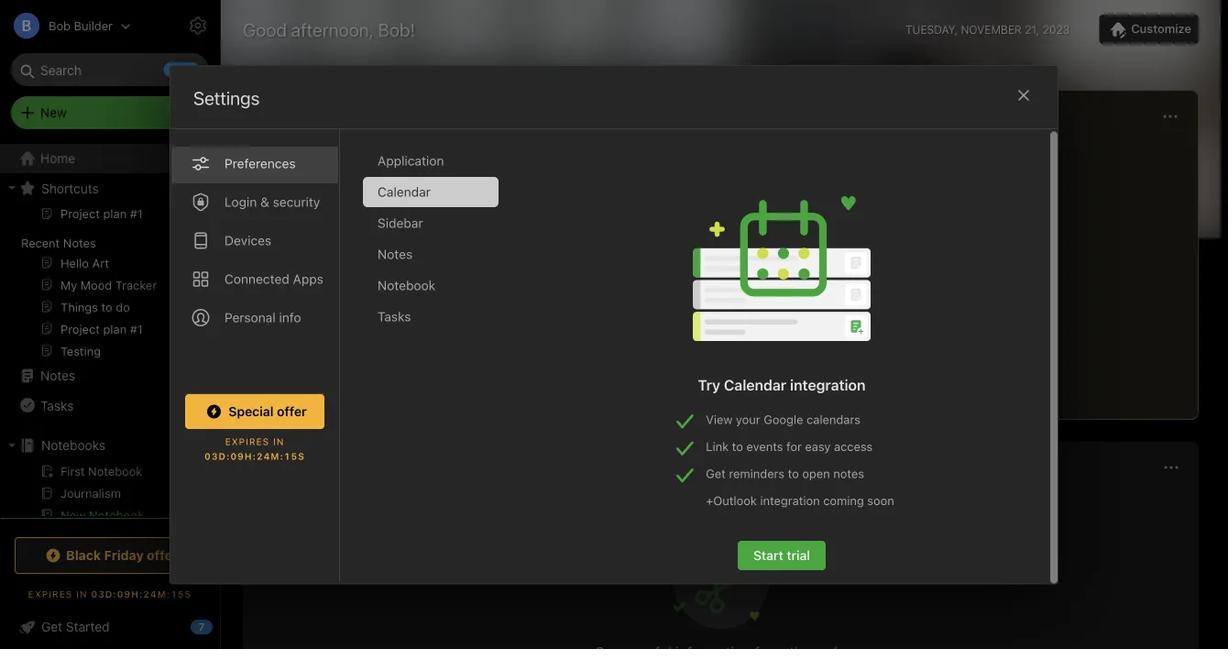 Task type: vqa. For each thing, say whether or not it's contained in the screenshot.
Dec
no



Task type: locate. For each thing, give the bounding box(es) containing it.
personal info
[[225, 309, 301, 324]]

the
[[815, 206, 834, 221], [273, 255, 292, 270], [380, 305, 399, 320]]

1 horizontal spatial notebook
[[378, 277, 436, 292]]

0 vertical spatial mood
[[273, 239, 307, 254]]

to
[[825, 186, 837, 201], [800, 206, 812, 221], [317, 305, 329, 320], [732, 439, 744, 453], [788, 466, 799, 480]]

4 week from the top
[[442, 305, 475, 320]]

4 up 5
[[478, 305, 486, 320]]

nov 1
[[273, 381, 302, 394], [779, 381, 808, 394]]

to left the do
[[825, 186, 837, 201]]

start
[[754, 547, 784, 562]]

1 horizontal spatial 3
[[554, 338, 562, 353]]

the down tem
[[380, 305, 399, 320]]

1 week from the top
[[442, 255, 475, 270]]

sidebar tab
[[363, 208, 499, 238]]

login & security
[[225, 194, 320, 209]]

sidebar
[[378, 215, 423, 230]]

click
[[310, 288, 339, 304]]

21,
[[1025, 23, 1040, 36]]

calendar up the view your google calendars
[[724, 376, 787, 393]]

good
[[243, 18, 287, 40]]

notebook down dai
[[378, 277, 436, 292]]

project
[[442, 186, 486, 201]]

2
[[478, 272, 486, 287], [512, 338, 520, 353]]

of
[[371, 239, 383, 254]]

try calendar integration
[[698, 376, 866, 393]]

1 horizontal spatial expires
[[225, 436, 270, 446]]

do
[[840, 186, 856, 201]]

expires for special offer
[[225, 436, 270, 446]]

day
[[346, 239, 368, 254]]

1 vertical spatial expires
[[28, 589, 73, 599]]

new
[[40, 105, 67, 120], [61, 508, 86, 522]]

settings
[[193, 87, 260, 108]]

calendars
[[807, 412, 861, 426]]

0 vertical spatial the
[[815, 206, 834, 221]]

1 vertical spatial notebook
[[89, 508, 144, 522]]

0 horizontal spatial notebook
[[89, 508, 144, 522]]

notebooks
[[41, 438, 106, 453]]

nov up special offer
[[273, 381, 294, 394]]

access
[[834, 439, 873, 453]]

0 horizontal spatial tasks
[[40, 398, 74, 413]]

1 vertical spatial integration
[[761, 493, 820, 507]]

1 horizontal spatial in
[[273, 436, 285, 446]]

recent down 'shortcuts'
[[21, 236, 60, 249]]

#1
[[519, 186, 534, 201]]

your up day
[[345, 222, 371, 237]]

tasks inside the tasks "button"
[[40, 398, 74, 413]]

your right view on the bottom right of the page
[[736, 412, 761, 426]]

notes button
[[254, 105, 323, 127]]

100
[[509, 239, 531, 254]]

0 vertical spatial offer
[[277, 403, 307, 418]]

integration
[[790, 376, 866, 393], [761, 493, 820, 507]]

recent
[[258, 135, 299, 150], [21, 236, 60, 249]]

new inside new notebook button
[[61, 508, 86, 522]]

security
[[273, 194, 320, 209]]

1
[[478, 255, 484, 270], [472, 338, 478, 353], [297, 381, 302, 394], [803, 381, 808, 394]]

get
[[706, 466, 726, 480]]

beach
[[838, 206, 874, 221]]

application tab
[[363, 145, 499, 175]]

expires inside expires in 03d:09h:24m:14s
[[225, 436, 270, 446]]

my mood tracker about this template: easily chart your mood every day of the year with our dai ly mood tracker tem plate. click each square to change the cell background accordin...
[[273, 186, 400, 353]]

0 horizontal spatial calendar
[[378, 184, 431, 199]]

0 horizontal spatial offer
[[147, 548, 178, 563]]

1 vertical spatial in
[[76, 589, 88, 599]]

recent inside group
[[21, 236, 60, 249]]

start trial
[[754, 547, 811, 562]]

abroad
[[835, 222, 878, 237]]

notes up the tasks "button"
[[40, 368, 75, 383]]

0 horizontal spatial recent
[[21, 236, 60, 249]]

tasks down tem
[[378, 308, 411, 323]]

special
[[229, 403, 274, 418]]

to down the click
[[317, 305, 329, 320]]

1 nov from the left
[[273, 381, 294, 394]]

4 left le...
[[472, 354, 481, 370]]

tab list
[[171, 127, 340, 581], [247, 135, 870, 154], [363, 145, 513, 581]]

notebooks link
[[0, 431, 212, 460]]

recent for recent
[[258, 135, 299, 150]]

offer inside 'popup button'
[[147, 548, 178, 563]]

mood down year
[[287, 272, 320, 287]]

1 nov 1 from the left
[[273, 381, 302, 394]]

0 vertical spatial calendar
[[378, 184, 431, 199]]

devices
[[225, 232, 272, 247]]

nov 1 up special offer
[[273, 381, 302, 394]]

tasks inside tasks tab
[[378, 308, 411, 323]]

tab
[[258, 488, 317, 506]]

nov 1 for go to the beach - studying abroad
[[779, 381, 808, 394]]

2 horizontal spatial the
[[815, 206, 834, 221]]

apps
[[293, 271, 324, 286]]

4
[[478, 305, 486, 320], [472, 354, 481, 370]]

1 down tasks tab
[[472, 338, 478, 353]]

in inside expires in 03d:09h:24m:14s
[[273, 436, 285, 446]]

integration up calendars
[[790, 376, 866, 393]]

in down black
[[76, 589, 88, 599]]

integration down get reminders to open notes
[[761, 493, 820, 507]]

new notebook
[[61, 508, 144, 522]]

1 vertical spatial 3
[[554, 338, 562, 353]]

0 vertical spatial expires
[[225, 436, 270, 446]]

november
[[961, 23, 1022, 36]]

new button
[[11, 96, 209, 129]]

each
[[342, 288, 371, 304]]

thumbnail image
[[596, 307, 754, 407]]

tasks up the notebooks
[[40, 398, 74, 413]]

1 vertical spatial recent
[[21, 236, 60, 249]]

0 vertical spatial new
[[40, 105, 67, 120]]

tracker
[[333, 186, 380, 201]]

summary
[[442, 206, 498, 221]]

nov up google
[[779, 381, 800, 394]]

notes up tem
[[378, 246, 413, 261]]

0 horizontal spatial 2
[[478, 272, 486, 287]]

0 vertical spatial 4
[[478, 305, 486, 320]]

nov 1 for about this template: easily chart your mood every day of the year with our dai ly mood tracker tem plate. click each square to change the cell background accordin...
[[273, 381, 302, 394]]

1 vertical spatial calendar
[[724, 376, 787, 393]]

1 horizontal spatial your
[[736, 412, 761, 426]]

1 vertical spatial new
[[61, 508, 86, 522]]

0 horizontal spatial your
[[345, 222, 371, 237]]

chart
[[311, 222, 342, 237]]

0 vertical spatial your
[[345, 222, 371, 237]]

week
[[442, 255, 475, 270], [442, 272, 475, 287], [442, 288, 475, 304], [442, 305, 475, 320], [442, 321, 475, 337]]

go
[[779, 206, 796, 221]]

2 nov 1 from the left
[[779, 381, 808, 394]]

3
[[478, 288, 486, 304], [554, 338, 562, 353]]

0 horizontal spatial nov
[[273, 381, 294, 394]]

0 vertical spatial 2
[[478, 272, 486, 287]]

0 horizontal spatial nov 1
[[273, 381, 302, 394]]

in up 03d:09h:24m:14s
[[273, 436, 285, 446]]

0 horizontal spatial expires
[[28, 589, 73, 599]]

0 vertical spatial tasks
[[378, 308, 411, 323]]

1 horizontal spatial recent
[[258, 135, 299, 150]]

notes inside tab
[[378, 246, 413, 261]]

notes
[[834, 466, 865, 480]]

google
[[764, 412, 804, 426]]

1 horizontal spatial nov
[[779, 381, 800, 394]]

calendar up sidebar
[[378, 184, 431, 199]]

0 vertical spatial in
[[273, 436, 285, 446]]

1 horizontal spatial offer
[[277, 403, 307, 418]]

the up connected apps
[[273, 255, 292, 270]]

0 horizontal spatial 3
[[478, 288, 486, 304]]

1 up special offer
[[297, 381, 302, 394]]

0 vertical spatial recent
[[258, 135, 299, 150]]

studying
[[779, 222, 832, 237]]

coming
[[824, 493, 864, 507]]

1 vertical spatial tasks
[[40, 398, 74, 413]]

black
[[66, 548, 101, 563]]

1 vertical spatial 2
[[512, 338, 520, 353]]

project plan #1 summary lululemon nike major milestones 100 sales week 1 mm/dd/yy week 2 mm/dd/yy week 3 mm/dd/yy week 4 mm/dd/yy week 5 mm/dd/yy task 1 task 2 task 3 task 4 le...
[[442, 186, 565, 370]]

0 vertical spatial 3
[[478, 288, 486, 304]]

notebook inside tab
[[378, 277, 436, 292]]

notes down 'shortcuts'
[[63, 236, 96, 249]]

year
[[296, 255, 321, 270]]

to right link
[[732, 439, 744, 453]]

1 horizontal spatial nov 1
[[779, 381, 808, 394]]

task
[[442, 338, 469, 353], [482, 338, 509, 353], [523, 338, 550, 353], [442, 354, 469, 370]]

the up studying
[[815, 206, 834, 221]]

1 up google
[[803, 381, 808, 394]]

None search field
[[24, 53, 196, 86]]

notes inside button
[[258, 108, 301, 123]]

0 horizontal spatial in
[[76, 589, 88, 599]]

recent up preferences
[[258, 135, 299, 150]]

sales
[[535, 239, 565, 254]]

expires up 03d:09h:24m:14s
[[225, 436, 270, 446]]

to inside 'my mood tracker about this template: easily chart your mood every day of the year with our dai ly mood tracker tem plate. click each square to change the cell background accordin...'
[[317, 305, 329, 320]]

0 vertical spatial notebook
[[378, 277, 436, 292]]

2 vertical spatial the
[[380, 305, 399, 320]]

mood down the easily
[[273, 239, 307, 254]]

new up black
[[61, 508, 86, 522]]

3 week from the top
[[442, 288, 475, 304]]

1 horizontal spatial tasks
[[378, 308, 411, 323]]

1 vertical spatial offer
[[147, 548, 178, 563]]

offer right friday
[[147, 548, 178, 563]]

nov 1 up google
[[779, 381, 808, 394]]

trial
[[787, 547, 811, 562]]

expires down black
[[28, 589, 73, 599]]

notes link
[[0, 361, 212, 391]]

tree
[[0, 144, 220, 633]]

new inside new "popup button"
[[40, 105, 67, 120]]

notebook
[[378, 277, 436, 292], [89, 508, 144, 522]]

1 vertical spatial the
[[273, 255, 292, 270]]

mm/dd/yy
[[488, 255, 552, 270], [489, 272, 554, 287], [490, 288, 554, 304], [490, 305, 554, 320], [490, 321, 554, 337]]

notebook up black friday offer
[[89, 508, 144, 522]]

offer right special
[[277, 403, 307, 418]]

view
[[706, 412, 733, 426]]

new up home
[[40, 105, 67, 120]]

2 nov from the left
[[779, 381, 800, 394]]

view your google calendars
[[706, 412, 861, 426]]

every
[[310, 239, 343, 254]]

offer
[[277, 403, 307, 418], [147, 548, 178, 563]]

info
[[279, 309, 301, 324]]

notes up recent tab
[[258, 108, 301, 123]]

tasks button
[[0, 391, 212, 420]]

calendar inside the calendar tab
[[378, 184, 431, 199]]



Task type: describe. For each thing, give the bounding box(es) containing it.
new for new notebook
[[61, 508, 86, 522]]

suggested tab
[[321, 135, 385, 154]]

login
[[225, 194, 257, 209]]

images tab list
[[247, 487, 1196, 506]]

recently captured
[[258, 460, 395, 475]]

things to do go to the beach - studying abroad
[[779, 186, 883, 237]]

our
[[353, 255, 373, 270]]

to left open
[[788, 466, 799, 480]]

notes tab
[[363, 239, 499, 269]]

change
[[332, 305, 376, 320]]

lululemon
[[501, 206, 563, 221]]

home
[[40, 151, 75, 166]]

expand notebooks image
[[5, 438, 19, 453]]

to up studying
[[800, 206, 812, 221]]

open
[[803, 466, 830, 480]]

tab list containing preferences
[[171, 127, 340, 581]]

your inside 'my mood tracker about this template: easily chart your mood every day of the year with our dai ly mood tracker tem plate. click each square to change the cell background accordin...'
[[345, 222, 371, 237]]

plate.
[[273, 272, 398, 304]]

link to events for easy access
[[706, 439, 873, 453]]

+outlook
[[706, 493, 757, 507]]

1 horizontal spatial the
[[380, 305, 399, 320]]

mood
[[295, 186, 330, 201]]

captured
[[326, 460, 395, 475]]

Search text field
[[24, 53, 196, 86]]

0 horizontal spatial the
[[273, 255, 292, 270]]

home link
[[0, 144, 220, 173]]

nike
[[442, 222, 468, 237]]

easily
[[273, 222, 307, 237]]

1 horizontal spatial 2
[[512, 338, 520, 353]]

new notebook group
[[0, 460, 212, 534]]

close image
[[1013, 84, 1035, 106]]

events
[[747, 439, 784, 453]]

1 horizontal spatial calendar
[[724, 376, 787, 393]]

recent notes
[[21, 236, 96, 249]]

1 down milestones
[[478, 255, 484, 270]]

tab inside images tab list
[[258, 488, 317, 506]]

suggested
[[321, 135, 385, 150]]

start trial button
[[738, 540, 826, 570]]

tuesday,
[[906, 23, 958, 36]]

in for black
[[76, 589, 88, 599]]

tab list containing application
[[363, 145, 513, 581]]

background
[[297, 321, 368, 337]]

with
[[325, 255, 350, 270]]

black friday offer button
[[15, 537, 205, 574]]

soon
[[868, 493, 895, 507]]

tem
[[369, 272, 398, 287]]

milestones
[[442, 239, 506, 254]]

shortcuts
[[41, 180, 99, 196]]

1 vertical spatial your
[[736, 412, 761, 426]]

bob!
[[378, 18, 415, 40]]

shortcuts button
[[0, 173, 212, 203]]

about
[[273, 206, 309, 221]]

special offer button
[[185, 394, 325, 428]]

in for special
[[273, 436, 285, 446]]

tasks tab
[[363, 301, 499, 331]]

tree containing home
[[0, 144, 220, 633]]

&
[[260, 194, 269, 209]]

expires in 03d:09h:24m:15s
[[28, 589, 192, 599]]

friday
[[104, 548, 144, 563]]

my
[[273, 186, 292, 201]]

settings image
[[187, 15, 209, 37]]

accordin...
[[273, 338, 335, 353]]

5
[[478, 321, 486, 337]]

recent notes group
[[0, 203, 212, 369]]

03d:09h:24m:14s
[[205, 450, 305, 461]]

good afternoon, bob!
[[243, 18, 415, 40]]

get reminders to open notes
[[706, 466, 865, 480]]

images
[[339, 487, 382, 502]]

black friday offer
[[66, 548, 178, 563]]

the inside things to do go to the beach - studying abroad
[[815, 206, 834, 221]]

nov for about this template: easily chart your mood every day of the year with our dai ly mood tracker tem plate. click each square to change the cell background accordin...
[[273, 381, 294, 394]]

notebook tab
[[363, 270, 499, 300]]

nov for go to the beach - studying abroad
[[779, 381, 800, 394]]

easy
[[806, 439, 831, 453]]

1 vertical spatial mood
[[287, 272, 320, 287]]

afternoon,
[[291, 18, 374, 40]]

dai
[[376, 255, 400, 270]]

square
[[273, 305, 314, 320]]

cell
[[273, 321, 294, 337]]

recent for recent notes
[[21, 236, 60, 249]]

reminders
[[729, 466, 785, 480]]

tracker
[[324, 272, 366, 287]]

this
[[312, 206, 334, 221]]

notes inside group
[[63, 236, 96, 249]]

1 vertical spatial 4
[[472, 354, 481, 370]]

recently
[[258, 460, 323, 475]]

0 vertical spatial integration
[[790, 376, 866, 393]]

recent tab
[[258, 135, 299, 154]]

2023
[[1043, 23, 1070, 36]]

expires in 03d:09h:24m:14s
[[205, 436, 305, 461]]

notebook inside button
[[89, 508, 144, 522]]

tab list containing recent
[[247, 135, 870, 154]]

template:
[[337, 206, 393, 221]]

expires for black friday offer
[[28, 589, 73, 599]]

calendar tab
[[363, 176, 499, 207]]

tuesday, november 21, 2023
[[906, 23, 1070, 36]]

new for new
[[40, 105, 67, 120]]

+outlook integration coming soon
[[706, 493, 895, 507]]

03d:09h:24m:15s
[[91, 589, 192, 599]]

recently captured button
[[254, 457, 395, 479]]

Start writing… text field
[[911, 137, 1198, 404]]

-
[[878, 206, 883, 221]]

5 week from the top
[[442, 321, 475, 337]]

preferences
[[225, 155, 296, 170]]

notes inside 'link'
[[40, 368, 75, 383]]

connected
[[225, 271, 290, 286]]

try
[[698, 376, 721, 393]]

offer inside popup button
[[277, 403, 307, 418]]

ly
[[273, 255, 400, 287]]

images tab
[[339, 487, 382, 506]]

2 week from the top
[[442, 272, 475, 287]]

customize button
[[1100, 15, 1199, 44]]



